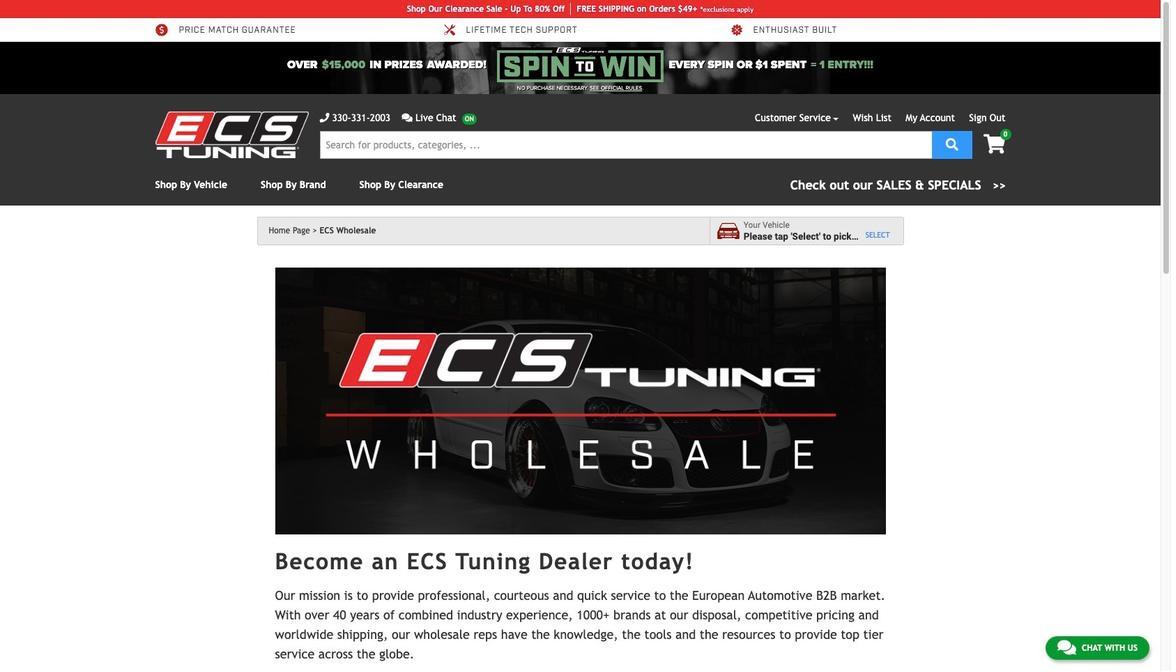 Task type: locate. For each thing, give the bounding box(es) containing it.
search image
[[946, 138, 959, 150]]

0 horizontal spatial comments image
[[402, 113, 413, 123]]

0 vertical spatial comments image
[[402, 113, 413, 123]]

comments image
[[402, 113, 413, 123], [1058, 640, 1077, 656]]

1 horizontal spatial comments image
[[1058, 640, 1077, 656]]

phone image
[[320, 113, 330, 123]]

Search text field
[[320, 131, 932, 159]]

1 vertical spatial comments image
[[1058, 640, 1077, 656]]



Task type: vqa. For each thing, say whether or not it's contained in the screenshot.
second Business from the right
no



Task type: describe. For each thing, give the bounding box(es) containing it.
shopping cart image
[[984, 135, 1006, 154]]

ecs tuning image
[[155, 112, 309, 158]]

ecs tuning 'spin to win' contest logo image
[[498, 47, 664, 82]]



